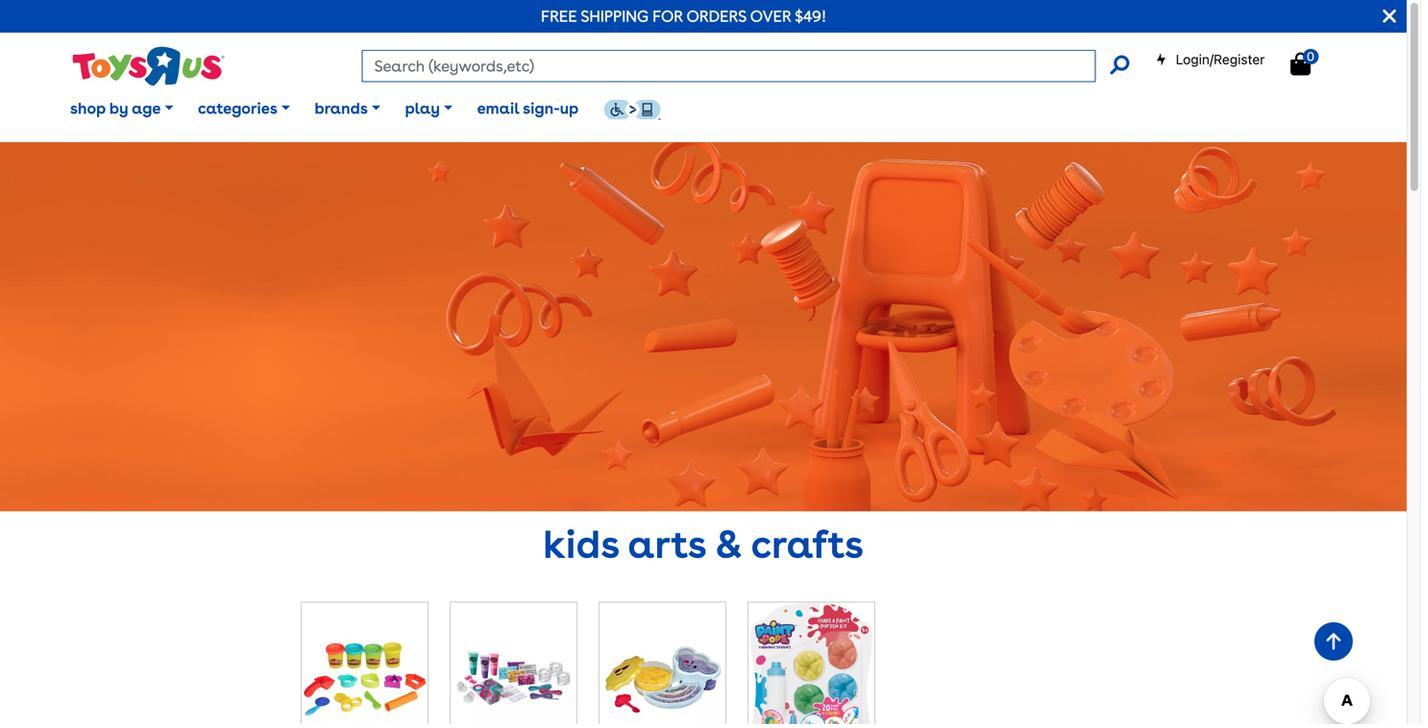 Task type: locate. For each thing, give the bounding box(es) containing it.
categories
[[198, 99, 278, 118]]

clay, dough & sand art image image
[[302, 603, 428, 725]]

email
[[477, 99, 519, 118]]

email sign-up link
[[465, 85, 591, 132]]

close button image
[[1383, 6, 1397, 27]]

menu bar
[[58, 75, 1407, 142]]

arts
[[628, 522, 706, 568]]

orders
[[687, 7, 747, 25]]

play
[[405, 99, 440, 118]]

this icon serves as a link to download the essential accessibility assistive technology app for individuals with physical disabilities. it is featured as part of our commitment to diversity and inclusion. image
[[603, 99, 661, 120]]

slime image image
[[600, 603, 726, 725]]

sign-
[[523, 99, 560, 118]]

free shipping for orders over $49! link
[[541, 7, 827, 25]]

play button
[[393, 85, 465, 132]]

login/register button
[[1156, 50, 1265, 69]]

up
[[560, 99, 579, 118]]

&
[[715, 522, 743, 568]]

free
[[541, 7, 577, 25]]

None search field
[[362, 50, 1130, 82]]

shop by age button
[[58, 85, 186, 132]]

0
[[1307, 49, 1315, 64]]

login/register
[[1176, 51, 1265, 67]]

toys r us image
[[71, 45, 225, 88]]

kids arts & crafts
[[543, 522, 864, 568]]

shipping
[[581, 7, 649, 25]]

for
[[653, 7, 683, 25]]

shop
[[70, 99, 106, 118]]

age
[[132, 99, 161, 118]]

kids
[[543, 522, 619, 568]]

shopping bag image
[[1291, 52, 1311, 75]]



Task type: vqa. For each thing, say whether or not it's contained in the screenshot.
"Gotz Bike Seat Blue Clouds - For Dolls Up To 20 In" image on the right
no



Task type: describe. For each thing, give the bounding box(es) containing it.
categories button
[[186, 85, 302, 132]]

$49!
[[795, 7, 827, 25]]

brands button
[[302, 85, 393, 132]]

brands
[[315, 99, 368, 118]]

kids arts & crafts main content
[[0, 142, 1407, 725]]

by
[[109, 99, 128, 118]]

0 link
[[1291, 49, 1331, 76]]

drawing, coloring & painting image image
[[749, 603, 875, 725]]

free shipping for orders over $49!
[[541, 7, 827, 25]]

crafts & activities image image
[[451, 603, 577, 725]]

email sign-up
[[477, 99, 579, 118]]

Enter Keyword or Item No. search field
[[362, 50, 1096, 82]]

menu bar containing shop by age
[[58, 75, 1407, 142]]

over
[[750, 7, 792, 25]]

crafts
[[751, 522, 864, 568]]

shop by age
[[70, 99, 161, 118]]



